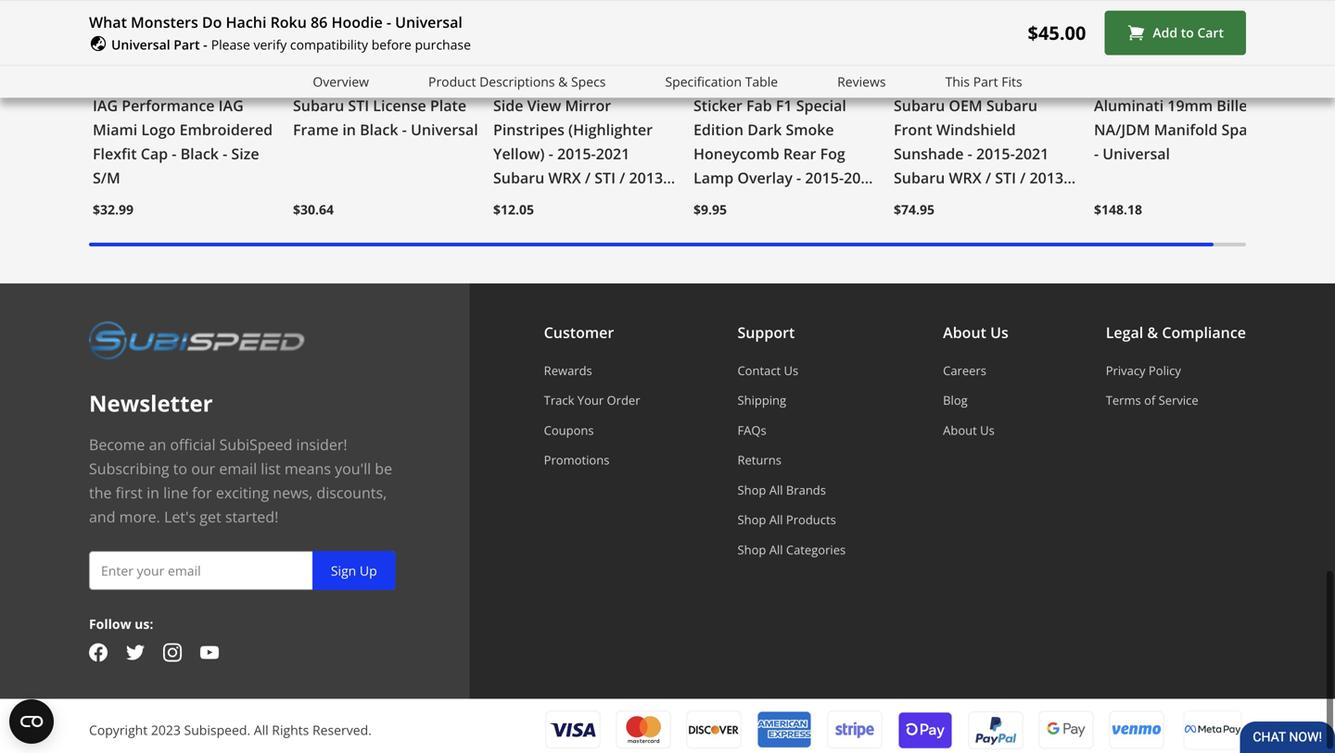 Task type: locate. For each thing, give the bounding box(es) containing it.
shoppay image
[[898, 711, 953, 751]]

shop for shop all categories
[[738, 542, 766, 559]]

- down na/jdm
[[1094, 144, 1099, 164]]

sunshade
[[894, 144, 964, 164]]

2021 down (highlighter
[[596, 144, 630, 164]]

1 vertical spatial in
[[147, 483, 159, 503]]

venmo image
[[1109, 711, 1165, 751]]

to left our
[[173, 459, 187, 479]]

2 horizontal spatial 2013-
[[1030, 168, 1069, 188]]

0 horizontal spatial crosstrek
[[531, 192, 600, 212]]

in
[[343, 120, 356, 140], [147, 483, 159, 503]]

to
[[1181, 24, 1194, 41], [173, 459, 187, 479]]

2 vertical spatial us
[[980, 422, 995, 439]]

0 horizontal spatial iag
[[93, 96, 118, 116]]

sticker for side
[[493, 72, 534, 90]]

0 vertical spatial subispeed
[[293, 72, 357, 90]]

crosstrek
[[531, 192, 600, 212], [932, 192, 1000, 212], [731, 216, 800, 236]]

- down the "license"
[[402, 120, 407, 140]]

plate
[[430, 96, 467, 116]]

shop
[[738, 482, 766, 499], [738, 512, 766, 529], [738, 542, 766, 559]]

$9.95
[[694, 201, 727, 218]]

sticker fab side view mirror pinstripes (highlighter yellow) - 2015-2021 subaru wrx / sti / 2013- 2017 crosstrek
[[493, 72, 668, 212]]

2 horizontal spatial 2015-
[[976, 144, 1015, 164]]

cart
[[1198, 24, 1224, 41]]

privacy
[[1106, 362, 1146, 379]]

(highlighter
[[569, 120, 653, 140]]

2017 inside sticker fab side view mirror pinstripes (highlighter yellow) - 2015-2021 subaru wrx / sti / 2013- 2017 crosstrek
[[493, 192, 527, 212]]

1 horizontal spatial part
[[973, 73, 998, 90]]

copyright
[[89, 722, 148, 740]]

overlay
[[738, 168, 793, 188]]

windshield
[[936, 120, 1016, 140]]

sticker up edition
[[694, 96, 743, 116]]

spacers
[[1222, 120, 1277, 140]]

2015- down windshield
[[976, 144, 1015, 164]]

honeycomb
[[694, 144, 780, 164]]

shop down returns
[[738, 482, 766, 499]]

sti down (highlighter
[[595, 168, 616, 188]]

sign up
[[331, 562, 377, 580]]

metapay image
[[1185, 726, 1241, 736]]

about down blog
[[943, 422, 977, 439]]

all for categories
[[769, 542, 783, 559]]

shop all categories link
[[738, 542, 846, 559]]

all left brands
[[769, 482, 783, 499]]

view
[[527, 96, 561, 116]]

1 vertical spatial 2017
[[694, 216, 728, 236]]

mirror
[[565, 96, 611, 116]]

in left line
[[147, 483, 159, 503]]

2 horizontal spatial wrx
[[949, 168, 982, 188]]

1 horizontal spatial to
[[1181, 24, 1194, 41]]

$74.95
[[894, 201, 935, 218]]

2017 inside sticker fab sticker fab f1 special edition dark smoke honeycomb rear fog lamp overlay - 2015-2021 subaru wrx / sti / 2013- 2017 crosstrek
[[694, 216, 728, 236]]

1 vertical spatial part
[[973, 73, 998, 90]]

wrx down sunshade
[[949, 168, 982, 188]]

careers
[[943, 362, 987, 379]]

twitter logo image
[[126, 644, 145, 662]]

in inside become an official subispeed insider! subscribing to our email list means you'll be the first in line for exciting news, discounts, and more. let's get started!
[[147, 483, 159, 503]]

part left fits at the top right
[[973, 73, 998, 90]]

2013- inside sticker fab sticker fab f1 special edition dark smoke honeycomb rear fog lamp overlay - 2015-2021 subaru wrx / sti / 2013- 2017 crosstrek
[[830, 192, 868, 212]]

promotions
[[544, 452, 610, 469]]

1 horizontal spatial subispeed
[[293, 72, 357, 90]]

0 horizontal spatial 2017
[[493, 192, 527, 212]]

discover image
[[686, 711, 742, 750]]

wrx down overlay
[[749, 192, 781, 212]]

in right frame
[[343, 120, 356, 140]]

1 vertical spatial black
[[180, 144, 219, 164]]

iag
[[93, 96, 118, 116], [219, 96, 244, 116]]

copyright 2023 subispeed. all rights reserved.
[[89, 722, 372, 740]]

shop down shop all products
[[738, 542, 766, 559]]

terms
[[1106, 392, 1141, 409]]

- down rear
[[797, 168, 801, 188]]

sticker inside sticker fab side view mirror pinstripes (highlighter yellow) - 2015-2021 subaru wrx / sti / 2013- 2017 crosstrek
[[493, 72, 534, 90]]

all left "rights"
[[254, 722, 269, 740]]

sticker up side
[[493, 72, 534, 90]]

2017
[[493, 192, 527, 212], [694, 216, 728, 236]]

1 horizontal spatial 2013-
[[830, 192, 868, 212]]

newsletter
[[89, 388, 213, 419]]

categories
[[786, 542, 846, 559]]

first
[[116, 483, 143, 503]]

follow us:
[[89, 616, 153, 633]]

crosstrek down overlay
[[731, 216, 800, 236]]

service
[[1159, 392, 1199, 409]]

1 shop from the top
[[738, 482, 766, 499]]

sign
[[331, 562, 356, 580]]

crosstrek inside sticker fab sticker fab f1 special edition dark smoke honeycomb rear fog lamp overlay - 2015-2021 subaru wrx / sti / 2013- 2017 crosstrek
[[731, 216, 800, 236]]

2021 down fog on the top right of page
[[844, 168, 878, 188]]

- inside aluminati 19mm billet na/jdm manifold spacers - universal
[[1094, 144, 1099, 164]]

sti
[[348, 96, 369, 116], [595, 168, 616, 188], [995, 168, 1016, 188], [795, 192, 816, 212]]

paypal image
[[968, 711, 1024, 751]]

blog
[[943, 392, 968, 409]]

0 horizontal spatial black
[[180, 144, 219, 164]]

add to cart button
[[1105, 11, 1246, 55]]

0 vertical spatial &
[[558, 73, 568, 90]]

subaru down lamp at the top right of page
[[694, 192, 745, 212]]

size
[[231, 144, 259, 164]]

black down the embroidered
[[180, 144, 219, 164]]

instagram logo image
[[163, 644, 182, 662]]

all
[[769, 482, 783, 499], [769, 512, 783, 529], [769, 542, 783, 559], [254, 722, 269, 740]]

visa image
[[545, 711, 601, 750]]

universal down the plate
[[411, 120, 478, 140]]

wrx
[[548, 168, 581, 188], [949, 168, 982, 188], [749, 192, 781, 212]]

2 vertical spatial shop
[[738, 542, 766, 559]]

roku
[[270, 12, 307, 32]]

1 horizontal spatial crosstrek
[[731, 216, 800, 236]]

$32.99
[[93, 201, 134, 218]]

0 horizontal spatial &
[[558, 73, 568, 90]]

product descriptions & specs
[[428, 73, 606, 90]]

crosstrek inside sticker fab side view mirror pinstripes (highlighter yellow) - 2015-2021 subaru wrx / sti / 2013- 2017 crosstrek
[[531, 192, 600, 212]]

to right add
[[1181, 24, 1194, 41]]

- right yellow)
[[549, 144, 553, 164]]

verify
[[254, 36, 287, 53]]

subaru up frame
[[293, 96, 344, 116]]

sti down rear
[[795, 192, 816, 212]]

frame
[[293, 120, 339, 140]]

wrx inside sticker fab sticker fab f1 special edition dark smoke honeycomb rear fog lamp overlay - 2015-2021 subaru wrx / sti / 2013- 2017 crosstrek
[[749, 192, 781, 212]]

1 horizontal spatial black
[[360, 120, 398, 140]]

universal up purchase
[[395, 12, 463, 32]]

sti inside subispeed subaru sti license plate frame in black - universal
[[348, 96, 369, 116]]

$30.64
[[293, 201, 334, 218]]

sti inside subaru oem subaru front windshield sunshade - 2015-2021 subaru wrx / sti / 2013- 2021 crosstrek
[[995, 168, 1016, 188]]

- down 'do'
[[203, 36, 207, 53]]

2015- down fog on the top right of page
[[805, 168, 844, 188]]

2015- inside sticker fab sticker fab f1 special edition dark smoke honeycomb rear fog lamp overlay - 2015-2021 subaru wrx / sti / 2013- 2017 crosstrek
[[805, 168, 844, 188]]

0 vertical spatial part
[[174, 36, 200, 53]]

about
[[943, 323, 987, 343], [943, 422, 977, 439]]

- inside subaru oem subaru front windshield sunshade - 2015-2021 subaru wrx / sti / 2013- 2021 crosstrek
[[968, 144, 973, 164]]

crosstrek down yellow)
[[531, 192, 600, 212]]

all down shop all products
[[769, 542, 783, 559]]

sti down overview link
[[348, 96, 369, 116]]

fab for fab
[[738, 72, 760, 90]]

1 vertical spatial shop
[[738, 512, 766, 529]]

3 shop from the top
[[738, 542, 766, 559]]

us up shipping link
[[784, 362, 799, 379]]

0 horizontal spatial 2013-
[[629, 168, 668, 188]]

1 vertical spatial about
[[943, 422, 977, 439]]

wrx inside sticker fab side view mirror pinstripes (highlighter yellow) - 2015-2021 subaru wrx / sti / 2013- 2017 crosstrek
[[548, 168, 581, 188]]

2013-
[[629, 168, 668, 188], [1030, 168, 1069, 188], [830, 192, 868, 212]]

specification table link
[[665, 71, 778, 92]]

performance
[[122, 96, 215, 116]]

0 horizontal spatial in
[[147, 483, 159, 503]]

0 vertical spatial black
[[360, 120, 398, 140]]

subispeed up list
[[219, 435, 292, 455]]

2017 down yellow)
[[493, 192, 527, 212]]

2 about us from the top
[[943, 422, 995, 439]]

2 horizontal spatial crosstrek
[[932, 192, 1000, 212]]

0 horizontal spatial subispeed
[[219, 435, 292, 455]]

faqs link
[[738, 422, 846, 439]]

& right legal
[[1147, 323, 1158, 343]]

1 vertical spatial subispeed
[[219, 435, 292, 455]]

oem
[[949, 96, 983, 116]]

0 vertical spatial about
[[943, 323, 987, 343]]

1 horizontal spatial wrx
[[749, 192, 781, 212]]

1 horizontal spatial &
[[1147, 323, 1158, 343]]

about up careers
[[943, 323, 987, 343]]

universal down na/jdm
[[1103, 144, 1170, 164]]

about us up careers link at the right of the page
[[943, 323, 1009, 343]]

about us link
[[943, 422, 1009, 439]]

subispeed down the compatibility
[[293, 72, 357, 90]]

more.
[[119, 507, 160, 527]]

us up careers link at the right of the page
[[990, 323, 1009, 343]]

sti inside sticker fab side view mirror pinstripes (highlighter yellow) - 2015-2021 subaru wrx / sti / 2013- 2017 crosstrek
[[595, 168, 616, 188]]

shop down shop all brands
[[738, 512, 766, 529]]

shop for shop all brands
[[738, 482, 766, 499]]

subaru down yellow)
[[493, 168, 545, 188]]

0 vertical spatial in
[[343, 120, 356, 140]]

black down the "license"
[[360, 120, 398, 140]]

0 horizontal spatial wrx
[[548, 168, 581, 188]]

0 horizontal spatial 2015-
[[557, 144, 596, 164]]

-
[[387, 12, 391, 32], [203, 36, 207, 53], [402, 120, 407, 140], [172, 144, 177, 164], [223, 144, 227, 164], [549, 144, 553, 164], [968, 144, 973, 164], [1094, 144, 1099, 164], [797, 168, 801, 188]]

us:
[[135, 616, 153, 633]]

googlepay image
[[1039, 711, 1094, 751]]

- down windshield
[[968, 144, 973, 164]]

subaru inside sticker fab side view mirror pinstripes (highlighter yellow) - 2015-2021 subaru wrx / sti / 2013- 2017 crosstrek
[[493, 168, 545, 188]]

stripe image
[[827, 711, 883, 750]]

1 horizontal spatial iag
[[219, 96, 244, 116]]

fab
[[537, 72, 559, 90], [738, 72, 760, 90], [746, 96, 772, 116]]

universal
[[395, 12, 463, 32], [111, 36, 170, 53], [411, 120, 478, 140], [1103, 144, 1170, 164]]

wrx down pinstripes
[[548, 168, 581, 188]]

0 horizontal spatial to
[[173, 459, 187, 479]]

2021 down sunshade
[[894, 192, 928, 212]]

iag up the embroidered
[[219, 96, 244, 116]]

2017 down lamp at the top right of page
[[694, 216, 728, 236]]

coupons
[[544, 422, 594, 439]]

of
[[1144, 392, 1156, 409]]

0 vertical spatial 2017
[[493, 192, 527, 212]]

side
[[493, 96, 523, 116]]

product descriptions & specs link
[[428, 71, 606, 92]]

all down shop all brands
[[769, 512, 783, 529]]

0 vertical spatial about us
[[943, 323, 1009, 343]]

$45.00
[[1028, 20, 1086, 45]]

about us down blog link
[[943, 422, 995, 439]]

1 vertical spatial us
[[784, 362, 799, 379]]

universal down monsters
[[111, 36, 170, 53]]

1 about from the top
[[943, 323, 987, 343]]

part for universal
[[174, 36, 200, 53]]

1 vertical spatial to
[[173, 459, 187, 479]]

iag up miami
[[93, 96, 118, 116]]

subispeed inside become an official subispeed insider! subscribing to our email list means you'll be the first in line for exciting news, discounts, and more. let's get started!
[[219, 435, 292, 455]]

2 shop from the top
[[738, 512, 766, 529]]

1 horizontal spatial 2017
[[694, 216, 728, 236]]

blog link
[[943, 392, 1009, 409]]

crosstrek down sunshade
[[932, 192, 1000, 212]]

2 iag from the left
[[219, 96, 244, 116]]

1 vertical spatial about us
[[943, 422, 995, 439]]

get
[[200, 507, 221, 527]]

& left specs
[[558, 73, 568, 90]]

fab inside sticker fab side view mirror pinstripes (highlighter yellow) - 2015-2021 subaru wrx / sti / 2013- 2017 crosstrek
[[537, 72, 559, 90]]

part down monsters
[[174, 36, 200, 53]]

logo
[[141, 120, 176, 140]]

- left size
[[223, 144, 227, 164]]

all for brands
[[769, 482, 783, 499]]

0 vertical spatial us
[[990, 323, 1009, 343]]

0 vertical spatial to
[[1181, 24, 1194, 41]]

- right the cap
[[172, 144, 177, 164]]

us down blog link
[[980, 422, 995, 439]]

iag performance iag miami logo embroidered flexfit cap - black - size s/m
[[93, 96, 273, 188]]

subaru down sunshade
[[894, 168, 945, 188]]

0 horizontal spatial part
[[174, 36, 200, 53]]

email
[[219, 459, 257, 479]]

2021 inside sticker fab side view mirror pinstripes (highlighter yellow) - 2015-2021 subaru wrx / sti / 2013- 2017 crosstrek
[[596, 144, 630, 164]]

overview
[[313, 73, 369, 90]]

- up before
[[387, 12, 391, 32]]

1 horizontal spatial 2015-
[[805, 168, 844, 188]]

rewards link
[[544, 362, 640, 379]]

1 horizontal spatial in
[[343, 120, 356, 140]]

0 vertical spatial shop
[[738, 482, 766, 499]]

us for contact us link
[[784, 362, 799, 379]]

sti down windshield
[[995, 168, 1016, 188]]

2015- down (highlighter
[[557, 144, 596, 164]]

sticker left table
[[694, 72, 734, 90]]

product
[[428, 73, 476, 90]]

rights
[[272, 722, 309, 740]]

list
[[261, 459, 281, 479]]

part for this
[[973, 73, 998, 90]]



Task type: describe. For each thing, give the bounding box(es) containing it.
to inside button
[[1181, 24, 1194, 41]]

special
[[796, 96, 846, 116]]

subispeed logo image
[[89, 321, 305, 360]]

purchase
[[415, 36, 471, 53]]

specification
[[665, 73, 742, 90]]

s/m
[[93, 168, 120, 188]]

embroidered
[[180, 120, 273, 140]]

sticker for sticker
[[694, 72, 734, 90]]

lamp
[[694, 168, 734, 188]]

contact us
[[738, 362, 799, 379]]

1 iag from the left
[[93, 96, 118, 116]]

coupons link
[[544, 422, 640, 439]]

compliance
[[1162, 323, 1246, 343]]

subaru oem subaru front windshield sunshade - 2015-2021 subaru wrx / sti / 2013- 2021 crosstrek
[[894, 96, 1069, 212]]

edition
[[694, 120, 744, 140]]

shop for shop all products
[[738, 512, 766, 529]]

what
[[89, 12, 127, 32]]

you'll
[[335, 459, 371, 479]]

aluminati 19mm billet na/jdm manifold spacers - universal
[[1094, 96, 1277, 164]]

1 vertical spatial &
[[1147, 323, 1158, 343]]

contact
[[738, 362, 781, 379]]

hachi
[[226, 12, 267, 32]]

for
[[192, 483, 212, 503]]

2013- inside subaru oem subaru front windshield sunshade - 2015-2021 subaru wrx / sti / 2013- 2021 crosstrek
[[1030, 168, 1069, 188]]

flexfit
[[93, 144, 137, 164]]

19mm
[[1168, 96, 1213, 116]]

started!
[[225, 507, 278, 527]]

up
[[360, 562, 377, 580]]

shop all categories
[[738, 542, 846, 559]]

and
[[89, 507, 115, 527]]

black inside subispeed subaru sti license plate frame in black - universal
[[360, 120, 398, 140]]

subaru inside sticker fab sticker fab f1 special edition dark smoke honeycomb rear fog lamp overlay - 2015-2021 subaru wrx / sti / 2013- 2017 crosstrek
[[694, 192, 745, 212]]

your
[[578, 392, 604, 409]]

- inside sticker fab sticker fab f1 special edition dark smoke honeycomb rear fog lamp overlay - 2015-2021 subaru wrx / sti / 2013- 2017 crosstrek
[[797, 168, 801, 188]]

terms of service
[[1106, 392, 1199, 409]]

wrx inside subaru oem subaru front windshield sunshade - 2015-2021 subaru wrx / sti / 2013- 2021 crosstrek
[[949, 168, 982, 188]]

what monsters do hachi roku 86 hoodie - universal
[[89, 12, 463, 32]]

2 about from the top
[[943, 422, 977, 439]]

aluminati
[[1094, 96, 1164, 116]]

2015- inside subaru oem subaru front windshield sunshade - 2015-2021 subaru wrx / sti / 2013- 2021 crosstrek
[[976, 144, 1015, 164]]

customer
[[544, 323, 614, 343]]

rear
[[783, 144, 816, 164]]

reviews link
[[838, 71, 886, 92]]

subaru up front at the right top of the page
[[894, 96, 945, 116]]

universal part - please verify compatibility before purchase
[[111, 36, 471, 53]]

- inside subispeed subaru sti license plate frame in black - universal
[[402, 120, 407, 140]]

cap
[[141, 144, 168, 164]]

shop all brands
[[738, 482, 826, 499]]

returns link
[[738, 452, 846, 469]]

Enter your email text field
[[89, 552, 396, 591]]

facebook logo image
[[89, 644, 108, 662]]

compatibility
[[290, 36, 368, 53]]

subispeed inside subispeed subaru sti license plate frame in black - universal
[[293, 72, 357, 90]]

sti inside sticker fab sticker fab f1 special edition dark smoke honeycomb rear fog lamp overlay - 2015-2021 subaru wrx / sti / 2013- 2017 crosstrek
[[795, 192, 816, 212]]

2021 down windshield
[[1015, 144, 1049, 164]]

this
[[945, 73, 970, 90]]

all for products
[[769, 512, 783, 529]]

shipping
[[738, 392, 786, 409]]

shop all products link
[[738, 512, 846, 529]]

1 about us from the top
[[943, 323, 1009, 343]]

the
[[89, 483, 112, 503]]

our
[[191, 459, 215, 479]]

license
[[373, 96, 426, 116]]

mastercard image
[[616, 711, 671, 750]]

brands
[[786, 482, 826, 499]]

official
[[170, 435, 216, 455]]

f1
[[776, 96, 792, 116]]

add
[[1153, 24, 1178, 41]]

na/jdm
[[1094, 120, 1150, 140]]

this part fits link
[[945, 71, 1023, 92]]

2015- inside sticker fab side view mirror pinstripes (highlighter yellow) - 2015-2021 subaru wrx / sti / 2013- 2017 crosstrek
[[557, 144, 596, 164]]

in inside subispeed subaru sti license plate frame in black - universal
[[343, 120, 356, 140]]

subispeed.
[[184, 722, 250, 740]]

be
[[375, 459, 392, 479]]

follow
[[89, 616, 131, 633]]

shipping link
[[738, 392, 846, 409]]

please
[[211, 36, 250, 53]]

privacy policy
[[1106, 362, 1181, 379]]

terms of service link
[[1106, 392, 1246, 409]]

let's
[[164, 507, 196, 527]]

youtube logo image
[[200, 644, 219, 662]]

faqs
[[738, 422, 767, 439]]

2021 inside sticker fab sticker fab f1 special edition dark smoke honeycomb rear fog lamp overlay - 2015-2021 subaru wrx / sti / 2013- 2017 crosstrek
[[844, 168, 878, 188]]

this part fits
[[945, 73, 1023, 90]]

billet
[[1217, 96, 1254, 116]]

- inside sticker fab side view mirror pinstripes (highlighter yellow) - 2015-2021 subaru wrx / sti / 2013- 2017 crosstrek
[[549, 144, 553, 164]]

open widget image
[[9, 700, 54, 745]]

add to cart
[[1153, 24, 1224, 41]]

promotions link
[[544, 452, 640, 469]]

black inside iag performance iag miami logo embroidered flexfit cap - black - size s/m
[[180, 144, 219, 164]]

do
[[202, 12, 222, 32]]

86
[[311, 12, 328, 32]]

sign up button
[[312, 552, 396, 591]]

universal inside subispeed subaru sti license plate frame in black - universal
[[411, 120, 478, 140]]

specification table
[[665, 73, 778, 90]]

subscribing
[[89, 459, 169, 479]]

track
[[544, 392, 574, 409]]

rewards
[[544, 362, 592, 379]]

careers link
[[943, 362, 1009, 379]]

to inside become an official subispeed insider! subscribing to our email list means you'll be the first in line for exciting news, discounts, and more. let's get started!
[[173, 459, 187, 479]]

legal
[[1106, 323, 1144, 343]]

2013- inside sticker fab side view mirror pinstripes (highlighter yellow) - 2015-2021 subaru wrx / sti / 2013- 2017 crosstrek
[[629, 168, 668, 188]]

contact us link
[[738, 362, 846, 379]]

before
[[372, 36, 412, 53]]

fab for view
[[537, 72, 559, 90]]

line
[[163, 483, 188, 503]]

us for about us link
[[980, 422, 995, 439]]

crosstrek inside subaru oem subaru front windshield sunshade - 2015-2021 subaru wrx / sti / 2013- 2021 crosstrek
[[932, 192, 1000, 212]]

insider!
[[296, 435, 347, 455]]

subaru down fits at the top right
[[987, 96, 1038, 116]]

exciting
[[216, 483, 269, 503]]

subispeed subaru sti license plate frame in black - universal
[[293, 72, 478, 140]]

subaru inside subispeed subaru sti license plate frame in black - universal
[[293, 96, 344, 116]]

news,
[[273, 483, 313, 503]]

universal inside aluminati 19mm billet na/jdm manifold spacers - universal
[[1103, 144, 1170, 164]]

amex image
[[757, 711, 812, 750]]



Task type: vqa. For each thing, say whether or not it's contained in the screenshot.
Fab related to View
yes



